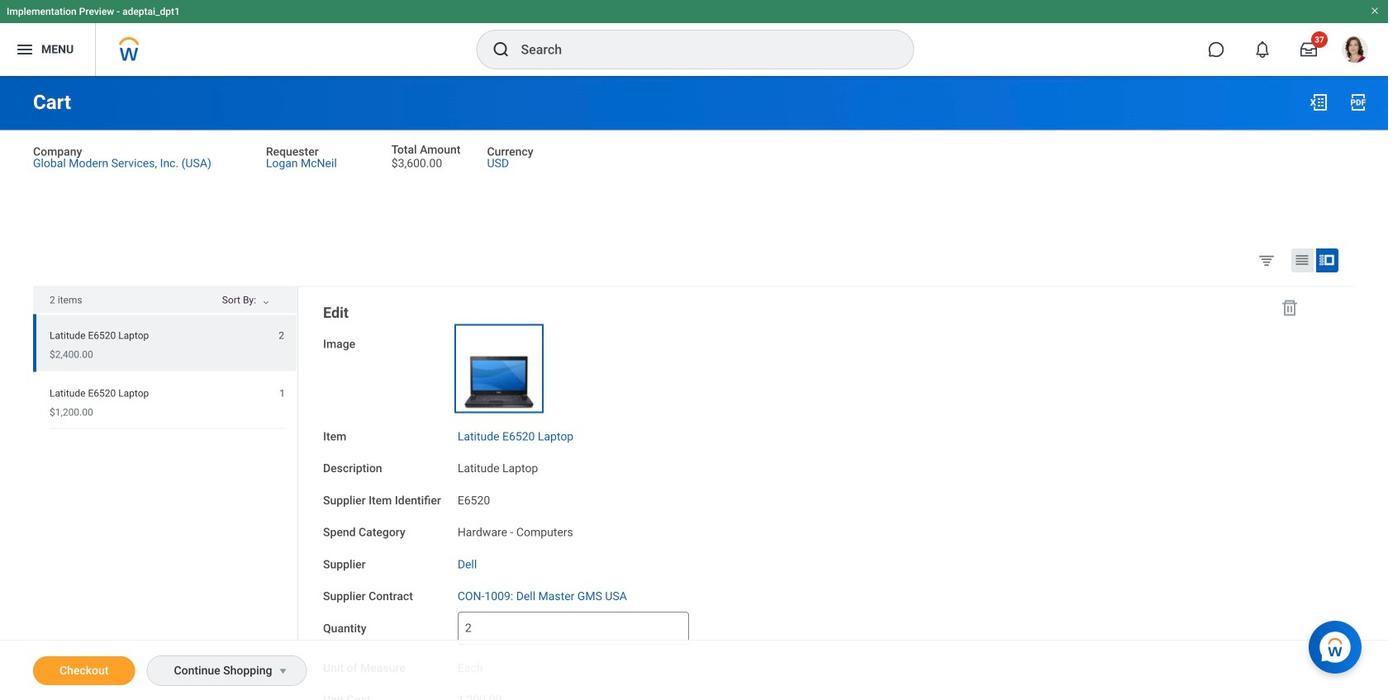 Task type: vqa. For each thing, say whether or not it's contained in the screenshot.
01/17/2023 within 01/17/2023 07:16:59 Pm
no



Task type: describe. For each thing, give the bounding box(es) containing it.
item list list box
[[33, 314, 298, 429]]

e6520.jpg image
[[458, 328, 540, 410]]

none text field inside navigation pane region
[[458, 612, 689, 645]]

justify image
[[15, 40, 35, 60]]

Toggle to Grid view radio
[[1292, 249, 1314, 273]]

notifications large image
[[1255, 41, 1271, 58]]

search image
[[491, 40, 511, 60]]

Search Workday  search field
[[521, 31, 880, 68]]

chevron down image
[[256, 300, 276, 311]]

select to filter grid data image
[[1258, 252, 1276, 269]]

arrow down image
[[276, 296, 296, 307]]

profile logan mcneil image
[[1342, 36, 1369, 66]]



Task type: locate. For each thing, give the bounding box(es) containing it.
delete image
[[1280, 298, 1300, 318]]

option group
[[1255, 248, 1351, 276]]

hardware - computers element
[[458, 523, 573, 540]]

region
[[33, 287, 298, 701]]

toggle to list detail view image
[[1319, 252, 1336, 268]]

None text field
[[458, 612, 689, 645]]

main content
[[0, 76, 1388, 701]]

navigation pane region
[[298, 287, 1321, 701]]

inbox large image
[[1301, 41, 1317, 58]]

banner
[[0, 0, 1388, 76]]

export to excel image
[[1309, 93, 1329, 112]]

Toggle to List Detail view radio
[[1317, 249, 1339, 273]]

view printable version (pdf) image
[[1349, 93, 1369, 112]]

caret down image
[[273, 665, 293, 679]]

close environment banner image
[[1370, 6, 1380, 16]]

toggle to grid view image
[[1294, 252, 1311, 268]]



